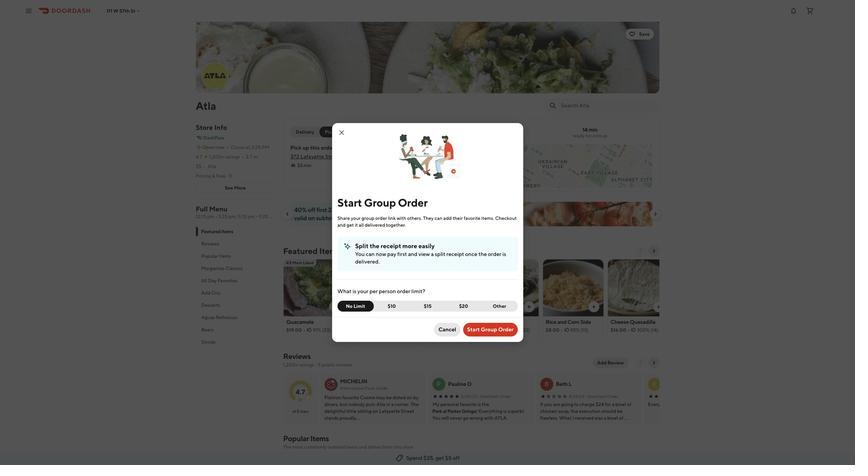 Task type: vqa. For each thing, say whether or not it's contained in the screenshot.
OWN
no



Task type: locate. For each thing, give the bounding box(es) containing it.
min for 33
[[304, 163, 312, 168]]

3 box suadero
[[416, 319, 450, 326]]

can inside split the receipt more easily you can now pay first and view a split receipt once the order is delivered.
[[366, 251, 375, 258]]

order inside split the receipt more easily you can now pay first and view a split receipt once the order is delivered.
[[488, 251, 502, 258]]

order inside share your group order link with others. they can add their favorite items. checkout and get it all delivered together.
[[375, 216, 387, 221]]

most inside button
[[357, 261, 366, 266]]

start group order up link
[[338, 196, 428, 209]]

box up $24.00
[[485, 319, 494, 326]]

0 horizontal spatial 100%
[[508, 328, 521, 333]]

cancel button
[[434, 323, 460, 337]]

• doordash order right 8/30/23 on the bottom of page
[[478, 394, 511, 400]]

ratings
[[225, 154, 240, 160], [299, 363, 314, 368]]

1 horizontal spatial add
[[597, 361, 607, 366]]

first inside split the receipt more easily you can now pay first and view a split receipt once the order is delivered.
[[397, 251, 407, 258]]

delivery
[[296, 129, 314, 135]]

items inside heading
[[319, 247, 340, 256]]

0 vertical spatial up
[[303, 145, 309, 151]]

off up on
[[308, 207, 315, 214]]

2 horizontal spatial pm
[[269, 214, 276, 220]]

0 horizontal spatial add item to cart image
[[461, 305, 467, 310]]

start group order down 3 box shrimp
[[467, 327, 514, 333]]

start up "share"
[[338, 196, 362, 209]]

1 horizontal spatial start
[[467, 327, 480, 333]]

items up margaritas classics
[[219, 254, 231, 259]]

0 horizontal spatial add
[[201, 291, 211, 296]]

0 horizontal spatial start
[[338, 196, 362, 209]]

closes
[[231, 145, 245, 150]]

• left public
[[315, 363, 317, 368]]

0 vertical spatial 1,200+
[[209, 154, 224, 160]]

33 min
[[297, 163, 312, 168]]

• doordash order for b
[[585, 394, 619, 400]]

commonly
[[304, 445, 327, 450]]

ratings inside reviews 1,200+ ratings • 5 public reviews
[[299, 363, 314, 368]]

1 vertical spatial reviews
[[283, 352, 311, 361]]

and inside split the receipt more easily you can now pay first and view a split receipt once the order is delivered.
[[408, 251, 418, 258]]

1 horizontal spatial $15
[[424, 304, 432, 309]]

$10 inside "40% off first 2 orders up to $10 off with 40welcome, valid on subtotals $15"
[[366, 207, 376, 214]]

5 left public
[[318, 363, 321, 368]]

0 horizontal spatial 3:25
[[218, 214, 228, 220]]

1 vertical spatial the
[[479, 251, 487, 258]]

$15 up '3 box suadero'
[[424, 304, 432, 309]]

ratings down the reviews link
[[299, 363, 314, 368]]

reviews up popular items
[[201, 241, 219, 247]]

1 vertical spatial featured
[[283, 247, 318, 256]]

and right items
[[359, 445, 367, 450]]

start group order dialog
[[332, 123, 523, 342]]

0 horizontal spatial $10
[[366, 207, 376, 214]]

1 horizontal spatial the
[[479, 251, 487, 258]]

most right #3
[[292, 261, 302, 266]]

add inside add ons button
[[201, 291, 211, 296]]

3 add item to cart image from the left
[[656, 305, 662, 310]]

4/22/23
[[569, 394, 585, 400]]

first right pay
[[397, 251, 407, 258]]

(22)
[[522, 328, 530, 333]]

order up delivered
[[375, 216, 387, 221]]

3 down what is your per person order limit? option group
[[416, 319, 419, 326]]

with up link
[[386, 207, 398, 214]]

4.7 up $$
[[196, 154, 202, 160]]

reviews for reviews 1,200+ ratings • 5 public reviews
[[283, 352, 311, 361]]

pm right 9:25
[[269, 214, 276, 220]]

side
[[581, 319, 591, 326]]

popular up the most
[[283, 435, 309, 444]]

order up street at the top left
[[321, 145, 335, 151]]

• left 2.7
[[242, 154, 244, 160]]

min inside 14 min ready for pickup
[[589, 127, 598, 133]]

liked down featured items heading
[[303, 261, 314, 266]]

your left per
[[358, 289, 369, 295]]

1 horizontal spatial is
[[503, 251, 506, 258]]

1 horizontal spatial first
[[397, 251, 407, 258]]

popular items button
[[196, 250, 275, 263]]

first inside "40% off first 2 orders up to $10 off with 40welcome, valid on subtotals $15"
[[317, 207, 327, 214]]

0 horizontal spatial featured
[[201, 229, 221, 235]]

popular for popular items the most commonly ordered items and dishes from this store
[[283, 435, 309, 444]]

doordash right 4/22/23
[[588, 394, 606, 400]]

group down 3 box shrimp
[[481, 327, 497, 333]]

$10 inside $10 "button"
[[388, 304, 396, 309]]

start
[[338, 196, 362, 209], [467, 327, 480, 333]]

rice and corn side image
[[543, 260, 604, 317]]

(13)
[[581, 328, 589, 333]]

$15 button
[[410, 301, 446, 312]]

100% left (22)
[[508, 328, 521, 333]]

0 horizontal spatial min
[[304, 163, 312, 168]]

this inside pick up this order at: 372 lafayette street
[[310, 145, 320, 151]]

get left $5
[[436, 456, 444, 462]]

pauline o
[[448, 381, 472, 388]]

on
[[308, 215, 315, 222]]

now left pay
[[376, 251, 386, 258]]

items
[[346, 445, 358, 450]]

reviews inside reviews 1,200+ ratings • 5 public reviews
[[283, 352, 311, 361]]

92%
[[570, 328, 580, 333]]

1 horizontal spatial group
[[481, 327, 497, 333]]

Item Search search field
[[561, 102, 654, 110]]

1 horizontal spatial 100%
[[637, 328, 650, 333]]

full
[[196, 205, 208, 213]]

1 vertical spatial guacamole image
[[415, 457, 469, 466]]

receipt up pay
[[381, 243, 401, 250]]

1 horizontal spatial doordash
[[588, 394, 606, 400]]

atla image
[[196, 22, 660, 94], [202, 63, 228, 89]]

1 horizontal spatial $10
[[388, 304, 396, 309]]

2 add item to cart image from the left
[[526, 305, 532, 310]]

liked for #1 most liked
[[367, 261, 378, 266]]

min right 14
[[589, 127, 598, 133]]

items up commonly
[[310, 435, 329, 444]]

add item to cart image
[[332, 305, 337, 310], [591, 305, 597, 310], [656, 305, 662, 310]]

share your group order link with others. they can add their favorite items. checkout and get it all delivered together.
[[338, 216, 517, 228]]

atla up pricing & fees
[[208, 164, 217, 169]]

first left 2
[[317, 207, 327, 214]]

and right rice
[[558, 319, 567, 326]]

3 for 3 box suadero
[[416, 319, 419, 326]]

1 add item to cart image from the left
[[332, 305, 337, 310]]

1 horizontal spatial 4.7
[[296, 388, 305, 396]]

close start group order image
[[338, 129, 346, 137]]

min for 14
[[589, 127, 598, 133]]

no
[[346, 304, 353, 309]]

pricing & fees
[[196, 173, 226, 179]]

$10 up group
[[366, 207, 376, 214]]

order right once
[[488, 251, 502, 258]]

share
[[338, 216, 350, 221]]

next image
[[651, 361, 657, 366]]

0 vertical spatial with
[[386, 207, 398, 214]]

goods
[[201, 340, 216, 345]]

1 vertical spatial ratings
[[299, 363, 314, 368]]

3:25 down menu
[[218, 214, 228, 220]]

off right $5
[[453, 456, 460, 462]]

is right once
[[503, 251, 506, 258]]

for
[[586, 133, 592, 139]]

1 vertical spatial 3:25
[[218, 214, 228, 220]]

day
[[208, 278, 217, 284]]

cancel
[[439, 327, 456, 333]]

add item to cart image
[[461, 305, 467, 310], [526, 305, 532, 310]]

pm right the 12:15
[[207, 214, 214, 220]]

items.
[[481, 216, 494, 221]]

1 vertical spatial next button of carousel image
[[651, 249, 657, 254]]

1 add item to cart image from the left
[[461, 305, 467, 310]]

2 doordash from the left
[[588, 394, 606, 400]]

featured up #3 most liked
[[283, 247, 318, 256]]

92% (13)
[[570, 328, 589, 333]]

2 3 from the left
[[481, 319, 484, 326]]

with inside share your group order link with others. they can add their favorite items. checkout and get it all delivered together.
[[397, 216, 406, 221]]

off up delivered
[[377, 207, 385, 214]]

0 items, open order cart image
[[806, 7, 814, 15]]

pork
[[432, 409, 442, 415]]

most for #3
[[292, 261, 302, 266]]

popular inside button
[[201, 254, 218, 259]]

No Limit button
[[338, 301, 374, 312]]

3 for 3 box shrimp
[[481, 319, 484, 326]]

1 horizontal spatial start group order
[[467, 327, 514, 333]]

box for shrimp
[[485, 319, 494, 326]]

5 right of
[[297, 409, 299, 415]]

is
[[503, 251, 506, 258], [353, 289, 356, 295]]

with
[[386, 207, 398, 214], [397, 216, 406, 221]]

0 vertical spatial ratings
[[225, 154, 240, 160]]

0 vertical spatial popular
[[201, 254, 218, 259]]

featured inside heading
[[283, 247, 318, 256]]

$19.00
[[286, 328, 302, 333]]

2 horizontal spatial add item to cart image
[[656, 305, 662, 310]]

$24.00
[[481, 328, 497, 333]]

0 horizontal spatial 3
[[416, 319, 419, 326]]

1 horizontal spatial featured
[[283, 247, 318, 256]]

1 horizontal spatial can
[[435, 216, 443, 221]]

2 100% from the left
[[637, 328, 650, 333]]

3 pm from the left
[[269, 214, 276, 220]]

Other button
[[482, 301, 518, 312]]

next button of carousel image
[[653, 212, 658, 217], [651, 249, 657, 254]]

to
[[359, 207, 365, 214]]

1 vertical spatial popular
[[283, 435, 309, 444]]

1 most from the left
[[292, 261, 302, 266]]

2 liked from the left
[[367, 261, 378, 266]]

all
[[201, 278, 207, 284]]

up inside "40% off first 2 orders up to $10 off with 40welcome, valid on subtotals $15"
[[351, 207, 358, 214]]

1 horizontal spatial reviews
[[283, 352, 311, 361]]

1 horizontal spatial min
[[589, 127, 598, 133]]

popular for popular items
[[201, 254, 218, 259]]

1 horizontal spatial receipt
[[447, 251, 464, 258]]

1 horizontal spatial pm
[[248, 214, 255, 220]]

1 liked from the left
[[303, 261, 314, 266]]

add left the review
[[597, 361, 607, 366]]

1 horizontal spatial box
[[485, 319, 494, 326]]

1 horizontal spatial • doordash order
[[585, 394, 619, 400]]

ratings down "closes"
[[225, 154, 240, 160]]

2 add item to cart image from the left
[[591, 305, 597, 310]]

add inside add review button
[[597, 361, 607, 366]]

chicken soup image
[[348, 260, 409, 317]]

0 vertical spatial min
[[589, 127, 598, 133]]

3 up $24.00
[[481, 319, 484, 326]]

1 doordash from the left
[[480, 394, 499, 400]]

0 vertical spatial start group order
[[338, 196, 428, 209]]

0 horizontal spatial first
[[317, 207, 327, 214]]

add item to cart image for shrimp
[[526, 305, 532, 310]]

100% for 3 box shrimp
[[508, 328, 521, 333]]

pay
[[387, 251, 396, 258]]

add
[[201, 291, 211, 296], [597, 361, 607, 366]]

doordash right 8/30/23 on the bottom of page
[[480, 394, 499, 400]]

rice and corn side
[[546, 319, 591, 326]]

add for add review
[[597, 361, 607, 366]]

dashpass
[[203, 135, 225, 141]]

add for add ons
[[201, 291, 211, 296]]

previous image
[[638, 361, 643, 366]]

liked right #1
[[367, 261, 378, 266]]

#3
[[286, 261, 292, 266]]

14
[[583, 127, 588, 133]]

pm right 5:15
[[248, 214, 255, 220]]

Pickup radio
[[319, 127, 346, 138]]

see more
[[225, 185, 246, 191]]

aguas
[[201, 315, 215, 321]]

start left $24.00
[[467, 327, 480, 333]]

this up 372 lafayette street link
[[310, 145, 320, 151]]

111 w 57th st button
[[107, 8, 141, 13]]

map region
[[334, 130, 684, 217]]

the right split
[[370, 243, 380, 250]]

1 horizontal spatial featured items
[[283, 247, 340, 256]]

add item to cart image for cheese
[[656, 305, 662, 310]]

1 100% from the left
[[508, 328, 521, 333]]

3:25 right at
[[251, 145, 261, 150]]

1 vertical spatial add
[[597, 361, 607, 366]]

select promotional banner element
[[451, 227, 492, 239]]

$10 button
[[370, 301, 410, 312]]

0 horizontal spatial now
[[215, 145, 225, 150]]

add left ons
[[201, 291, 211, 296]]

1 horizontal spatial 3:25
[[251, 145, 261, 150]]

0 horizontal spatial featured items
[[201, 229, 233, 235]]

popular up margaritas
[[201, 254, 218, 259]]

0 horizontal spatial doordash
[[480, 394, 499, 400]]

of 5 stars
[[292, 409, 309, 415]]

2.7
[[246, 154, 252, 160]]

pm
[[262, 145, 270, 150]]

is right what
[[353, 289, 356, 295]]

up left to at left
[[351, 207, 358, 214]]

your inside share your group order link with others. they can add their favorite items. checkout and get it all delivered together.
[[351, 216, 361, 221]]

1,200+ down the reviews link
[[283, 363, 298, 368]]

it
[[355, 223, 358, 228]]

• doordash order for p
[[478, 394, 511, 400]]

beers
[[201, 327, 214, 333]]

get left it
[[347, 223, 354, 228]]

public
[[322, 363, 335, 368]]

0 horizontal spatial receipt
[[381, 243, 401, 250]]

1 vertical spatial is
[[353, 289, 356, 295]]

$10 down person
[[388, 304, 396, 309]]

store
[[196, 124, 213, 131]]

0 vertical spatial get
[[347, 223, 354, 228]]

1 horizontal spatial -
[[256, 214, 258, 220]]

up right pick
[[303, 145, 309, 151]]

items inside button
[[219, 254, 231, 259]]

what is your per person order limit? option group
[[338, 301, 518, 312]]

order inside button
[[498, 327, 514, 333]]

4.7 up of 5 stars
[[296, 388, 305, 396]]

1 horizontal spatial up
[[351, 207, 358, 214]]

liked inside button
[[367, 261, 378, 266]]

up
[[303, 145, 309, 151], [351, 207, 358, 214]]

1 horizontal spatial 3
[[481, 319, 484, 326]]

reviews down $19.00
[[283, 352, 311, 361]]

doordash for p
[[480, 394, 499, 400]]

with up together.
[[397, 216, 406, 221]]

0 vertical spatial featured items
[[201, 229, 233, 235]]

cheese
[[611, 319, 629, 326]]

1 horizontal spatial liked
[[367, 261, 378, 266]]

- down menu
[[215, 214, 217, 220]]

split the receipt more easily status
[[338, 237, 518, 271]]

• doordash order right 4/22/23
[[585, 394, 619, 400]]

1 vertical spatial this
[[394, 445, 402, 450]]

$15 down orders
[[342, 215, 352, 222]]

0 horizontal spatial box
[[420, 319, 429, 326]]

open
[[202, 145, 214, 150]]

featured items
[[201, 229, 233, 235], [283, 247, 340, 256]]

link
[[388, 216, 396, 221]]

reviews link
[[283, 352, 311, 361]]

3 box suadero image
[[413, 260, 474, 317]]

4.7
[[196, 154, 202, 160], [296, 388, 305, 396]]

1,200+ down the open now
[[209, 154, 224, 160]]

cheese quesadilla image
[[608, 260, 668, 317]]

$5
[[445, 456, 452, 462]]

0 vertical spatial 4.7
[[196, 154, 202, 160]]

• down cheese quesadilla on the bottom of the page
[[628, 328, 630, 333]]

-
[[215, 214, 217, 220], [256, 214, 258, 220]]

group up link
[[364, 196, 396, 209]]

featured down the 12:15
[[201, 229, 221, 235]]

most right #1
[[357, 261, 366, 266]]

1 vertical spatial 1,200+
[[283, 363, 298, 368]]

get inside share your group order link with others. they can add their favorite items. checkout and get it all delivered together.
[[347, 223, 354, 228]]

add item to cart image for suadero
[[461, 305, 467, 310]]

this inside popular items the most commonly ordered items and dishes from this store
[[394, 445, 402, 450]]

1 horizontal spatial this
[[394, 445, 402, 450]]

1 vertical spatial can
[[366, 251, 375, 258]]

1 pm from the left
[[207, 214, 214, 220]]

atla up store
[[196, 99, 216, 112]]

popular inside popular items the most commonly ordered items and dishes from this store
[[283, 435, 309, 444]]

and down more in the left bottom of the page
[[408, 251, 418, 258]]

2 most from the left
[[357, 261, 366, 266]]

this
[[310, 145, 320, 151], [394, 445, 402, 450]]

now
[[215, 145, 225, 150], [376, 251, 386, 258]]

once
[[465, 251, 478, 258]]

min right the 33
[[304, 163, 312, 168]]

(23)
[[322, 328, 331, 333]]

and
[[338, 223, 346, 228], [408, 251, 418, 258], [558, 319, 567, 326], [359, 445, 367, 450]]

2 box from the left
[[485, 319, 494, 326]]

0 horizontal spatial $15
[[342, 215, 352, 222]]

1 box from the left
[[420, 319, 429, 326]]

• right 8/30/23 on the bottom of page
[[478, 394, 480, 400]]

the right once
[[479, 251, 487, 258]]

featured items down "pm;"
[[201, 229, 233, 235]]

beth
[[556, 381, 568, 388]]

guacamole image
[[284, 260, 344, 317], [415, 457, 469, 466]]

now inside split the receipt more easily you can now pay first and view a split receipt once the order is delivered.
[[376, 251, 386, 258]]

1 vertical spatial $10
[[388, 304, 396, 309]]

receipt
[[381, 243, 401, 250], [447, 251, 464, 258]]

1 horizontal spatial 5
[[318, 363, 321, 368]]

al
[[443, 409, 447, 415]]

now down dashpass
[[215, 145, 225, 150]]

1 vertical spatial min
[[304, 163, 312, 168]]

1 horizontal spatial most
[[357, 261, 366, 266]]

0 horizontal spatial pm
[[207, 214, 214, 220]]

1 3 from the left
[[416, 319, 419, 326]]

1 vertical spatial start
[[467, 327, 480, 333]]

1 vertical spatial 5
[[297, 409, 299, 415]]

pricing
[[196, 173, 211, 179]]

store info
[[196, 124, 227, 131]]

what
[[338, 289, 352, 295]]

can left the 'add'
[[435, 216, 443, 221]]

doordash for b
[[588, 394, 606, 400]]

box left suadero
[[420, 319, 429, 326]]

start group order
[[338, 196, 428, 209], [467, 327, 514, 333]]

0 horizontal spatial liked
[[303, 261, 314, 266]]

- left 9:25
[[256, 214, 258, 220]]

1 horizontal spatial popular
[[283, 435, 309, 444]]

reviews for reviews
[[201, 241, 219, 247]]

1 horizontal spatial now
[[376, 251, 386, 258]]

this right from
[[394, 445, 402, 450]]

• right $8.00
[[561, 328, 563, 333]]

1,200+
[[209, 154, 224, 160], [283, 363, 298, 368]]

0 horizontal spatial popular
[[201, 254, 218, 259]]

can up the delivered.
[[366, 251, 375, 258]]

most
[[292, 261, 302, 266], [357, 261, 366, 266]]

1 • doordash order from the left
[[478, 394, 511, 400]]

items left 'you'
[[319, 247, 340, 256]]

ordered
[[328, 445, 345, 450]]

1,200+ inside reviews 1,200+ ratings • 5 public reviews
[[283, 363, 298, 368]]

stars
[[300, 409, 309, 415]]

save button
[[626, 29, 654, 40]]

1 vertical spatial $15
[[424, 304, 432, 309]]

receipt right split
[[447, 251, 464, 258]]

full menu 12:15 pm - 3:25 pm; 5:15 pm - 9:25 pm
[[196, 205, 276, 220]]

3
[[416, 319, 419, 326], [481, 319, 484, 326]]

see more button
[[196, 183, 275, 194]]

orders
[[333, 207, 350, 214]]

0 vertical spatial now
[[215, 145, 225, 150]]

pricing & fees button
[[196, 173, 233, 180]]

2 • doordash order from the left
[[585, 394, 619, 400]]

your up it
[[351, 216, 361, 221]]

2 - from the left
[[256, 214, 258, 220]]

100% down quesadilla
[[637, 328, 650, 333]]

order
[[321, 145, 335, 151], [375, 216, 387, 221], [488, 251, 502, 258], [397, 289, 410, 295]]

featured items up #3 most liked
[[283, 247, 340, 256]]

0 horizontal spatial add item to cart image
[[332, 305, 337, 310]]

liked
[[303, 261, 314, 266], [367, 261, 378, 266]]

reviews inside "button"
[[201, 241, 219, 247]]

1 horizontal spatial add item to cart image
[[526, 305, 532, 310]]

previous button of carousel image
[[638, 249, 643, 254]]

5
[[318, 363, 321, 368], [297, 409, 299, 415]]



Task type: describe. For each thing, give the bounding box(es) containing it.
group of people ordering together image
[[394, 123, 461, 191]]

• down guacamole
[[303, 328, 305, 333]]

0 vertical spatial featured
[[201, 229, 221, 235]]

57th
[[119, 8, 130, 13]]

international
[[340, 386, 365, 391]]

1 - from the left
[[215, 214, 217, 220]]

5 inside reviews 1,200+ ratings • 5 public reviews
[[318, 363, 321, 368]]

p
[[437, 381, 441, 388]]

pickup
[[325, 129, 340, 135]]

add review button
[[593, 358, 628, 369]]

• closes at 3:25 pm
[[227, 145, 270, 150]]

liked for #3 most liked
[[303, 261, 314, 266]]

0 horizontal spatial 1,200+
[[209, 154, 224, 160]]

checkout
[[495, 216, 517, 221]]

group inside start group order button
[[481, 327, 497, 333]]

they
[[423, 216, 434, 221]]

corn
[[568, 319, 580, 326]]

previous button of carousel image
[[285, 212, 290, 217]]

0 vertical spatial start
[[338, 196, 362, 209]]

o
[[467, 381, 472, 388]]

Delivery radio
[[290, 127, 324, 138]]

$20 button
[[446, 301, 482, 312]]

shrimp
[[495, 319, 512, 326]]

others.
[[407, 216, 422, 221]]

add
[[443, 216, 452, 221]]

dishes
[[368, 445, 382, 450]]

0 horizontal spatial group
[[364, 196, 396, 209]]

100% (14)
[[637, 328, 659, 333]]

reviews
[[336, 363, 353, 368]]

ready
[[573, 133, 585, 139]]

margaritas classics
[[201, 266, 243, 271]]

(8)
[[453, 328, 460, 333]]

add item to cart image for rice
[[591, 305, 597, 310]]

valid
[[294, 215, 307, 222]]

1 horizontal spatial guacamole image
[[415, 457, 469, 466]]

all day favorites button
[[196, 275, 275, 287]]

• right $$
[[204, 164, 206, 169]]

100% for cheese quesadilla
[[637, 328, 650, 333]]

items up reviews "button"
[[221, 229, 233, 235]]

guacamole
[[286, 319, 314, 326]]

suadero
[[430, 319, 450, 326]]

and inside share your group order link with others. they can add their favorite items. checkout and get it all delivered together.
[[338, 223, 346, 228]]

91%
[[313, 328, 321, 333]]

5:15
[[238, 214, 247, 220]]

start group order inside button
[[467, 327, 514, 333]]

3:25 inside full menu 12:15 pm - 3:25 pm; 5:15 pm - 9:25 pm
[[218, 214, 228, 220]]

cheese quesadilla
[[611, 319, 656, 326]]

lafayette
[[300, 154, 324, 160]]

box for suadero
[[420, 319, 429, 326]]

guide
[[376, 386, 388, 391]]

featured items heading
[[283, 246, 340, 257]]

desserts
[[201, 303, 220, 308]]

372
[[290, 154, 299, 160]]

w
[[113, 8, 118, 13]]

spend $35, get $5 off
[[406, 456, 460, 462]]

food
[[365, 386, 375, 391]]

michelin
[[340, 379, 367, 385]]

most
[[292, 445, 303, 450]]

save
[[639, 31, 650, 37]]

items inside popular items the most commonly ordered items and dishes from this store
[[310, 435, 329, 444]]

gringa
[[462, 409, 476, 415]]

0 vertical spatial next button of carousel image
[[653, 212, 658, 217]]

$15 inside button
[[424, 304, 432, 309]]

• down '3 box suadero'
[[434, 328, 436, 333]]

more
[[234, 185, 246, 191]]

372 lafayette street link
[[290, 154, 341, 160]]

up inside pick up this order at: 372 lafayette street
[[303, 145, 309, 151]]

order inside pick up this order at: 372 lafayette street
[[321, 145, 335, 151]]

start inside button
[[467, 327, 480, 333]]

can inside share your group order link with others. they can add their favorite items. checkout and get it all delivered together.
[[435, 216, 443, 221]]

0 horizontal spatial start group order
[[338, 196, 428, 209]]

the
[[283, 445, 291, 450]]

ons
[[212, 291, 221, 296]]

subtotals
[[316, 215, 341, 222]]

1 vertical spatial 4.7
[[296, 388, 305, 396]]

3 box shrimp image
[[478, 260, 539, 317]]

• down 3 box shrimp
[[499, 328, 501, 333]]

menu
[[209, 205, 228, 213]]

• right 4/22/23
[[585, 394, 587, 400]]

rice
[[546, 319, 557, 326]]

st
[[131, 8, 135, 13]]

add ons button
[[196, 287, 275, 299]]

aguas refrescos
[[201, 315, 237, 321]]

$$
[[196, 164, 201, 169]]

pastor
[[448, 409, 461, 415]]

desserts button
[[196, 299, 275, 312]]

reviews button
[[196, 238, 275, 250]]

0 horizontal spatial off
[[308, 207, 315, 214]]

of
[[292, 409, 296, 415]]

&
[[212, 173, 215, 179]]

delivered
[[365, 223, 385, 228]]

0 vertical spatial receipt
[[381, 243, 401, 250]]

delivered.
[[355, 259, 380, 265]]

2 pm from the left
[[248, 214, 255, 220]]

order left limit?
[[397, 289, 410, 295]]

0 vertical spatial the
[[370, 243, 380, 250]]

notification bell image
[[790, 7, 798, 15]]

is inside split the receipt more easily you can now pay first and view a split receipt once the order is delivered.
[[503, 251, 506, 258]]

you
[[355, 251, 365, 258]]

pauline
[[448, 381, 466, 388]]

1 horizontal spatial off
[[377, 207, 385, 214]]

0 horizontal spatial guacamole image
[[284, 260, 344, 317]]

with inside "40% off first 2 orders up to $10 off with 40welcome, valid on subtotals $15"
[[386, 207, 398, 214]]

2
[[328, 207, 332, 214]]

2.7 mi
[[246, 154, 259, 160]]

0 horizontal spatial 4.7
[[196, 154, 202, 160]]

l
[[569, 381, 572, 388]]

0 vertical spatial 3:25
[[251, 145, 261, 150]]

at:
[[336, 145, 342, 151]]

most for #1
[[357, 261, 366, 266]]

1 vertical spatial receipt
[[447, 251, 464, 258]]

91% (23)
[[313, 328, 331, 333]]

$15 inside "40% off first 2 orders up to $10 off with 40welcome, valid on subtotals $15"
[[342, 215, 352, 222]]

1 vertical spatial your
[[358, 289, 369, 295]]

store
[[403, 445, 414, 450]]

0 vertical spatial atla
[[196, 99, 216, 112]]

1 vertical spatial atla
[[208, 164, 217, 169]]

other
[[493, 304, 506, 309]]

pick up this order at: 372 lafayette street
[[290, 145, 342, 160]]

• inside reviews 1,200+ ratings • 5 public reviews
[[315, 363, 317, 368]]

$35,
[[424, 456, 435, 462]]

$8.00
[[546, 328, 560, 333]]

0 horizontal spatial ratings
[[225, 154, 240, 160]]

111 w 57th st
[[107, 8, 135, 13]]

pm;
[[229, 214, 237, 220]]

open menu image
[[25, 7, 33, 15]]

2 horizontal spatial off
[[453, 456, 460, 462]]

aguas refrescos button
[[196, 312, 275, 324]]

1 vertical spatial get
[[436, 456, 444, 462]]

1 vertical spatial featured items
[[283, 247, 340, 256]]

40%
[[294, 207, 307, 214]]

• up the 1,200+ ratings •
[[227, 145, 229, 150]]

info
[[214, 124, 227, 131]]

40welcome,
[[399, 207, 440, 214]]

beers button
[[196, 324, 275, 336]]

person
[[379, 289, 396, 295]]

#1 most liked button
[[348, 260, 409, 345]]

87% (8)
[[443, 328, 460, 333]]

order methods option group
[[290, 127, 346, 138]]

and inside popular items the most commonly ordered items and dishes from this store
[[359, 445, 367, 450]]

k
[[653, 381, 657, 388]]



